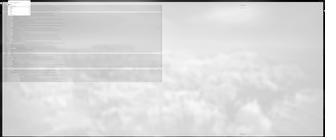 Task type: locate. For each thing, give the bounding box(es) containing it.
updates inside the updates get started on something amazing - get started on something amazing atlassian unleash your team's potential hi tara, congratulations! tara-confluence.atlassian.net is all set up and ready to go! we can't wait to see what you can
[[14, 43, 16, 43]]

am inside everything else tab panel
[[49, 102, 50, 102]]

1 horizontal spatial heard
[[43, 100, 44, 101]]

1 vertical spatial social
[[14, 84, 15, 84]]

3
[[202, 15, 202, 15], [8, 19, 9, 20], [9, 35, 9, 36], [62, 38, 62, 39], [202, 76, 202, 76]]

46 row from the top
[[3, 77, 203, 78]]

0 horizontal spatial will
[[27, 68, 28, 69]]

we up change
[[71, 44, 71, 45]]

🙌 image
[[26, 24, 27, 25]]

😍 image
[[25, 24, 26, 25]]

seems
[[67, 8, 69, 9]]

1 horizontal spatial [127.0.0.1]
[[45, 91, 48, 91]]

cherish for enigma
[[4, 75, 6, 75]]

0 horizontal spatial all
[[39, 8, 39, 9]]

harmony bliss link
[[3, 111, 6, 112]]

bliss for bliss link
[[3, 32, 4, 33]]

euphoria for euphoria bubbles
[[3, 81, 5, 82]]

atlassian down fin , bjord 3
[[6, 21, 8, 21]]

october left 5
[[44, 10, 47, 11]]

7 promotions from the top
[[14, 41, 16, 42]]

food inside important tab panel
[[20, 16, 22, 17]]

nikos
[[49, 15, 51, 15]]

choosing up done
[[24, 19, 26, 20]]

talent
[[29, 62, 31, 62]]

35 row from the top
[[3, 60, 203, 61]]

1 horizontal spatial lazy
[[37, 94, 38, 94]]

lunch
[[22, 65, 23, 65], [47, 94, 49, 94]]

1 horizontal spatial 13
[[202, 54, 202, 54]]

glimmer up noah
[[5, 82, 7, 83]]

dinner
[[15, 58, 17, 59]]

like up smith's
[[25, 57, 26, 58]]

sales up having
[[52, 36, 54, 37]]

use up zephyr
[[30, 52, 31, 53]]

4 cell from the top
[[200, 25, 203, 26]]

do inside important tab panel
[[57, 71, 57, 72]]

0 vertical spatial re
[[13, 5, 14, 6]]

kendall, inside important tab panel
[[23, 74, 25, 75]]

bjord , terry 2 up "brad , terry , bjord 4"
[[6, 10, 9, 11]]

been down address
[[22, 46, 23, 47]]

1 vertical spatial re
[[14, 16, 15, 17]]

and right create
[[27, 41, 28, 42]]

your up the updates
[[62, 36, 63, 37]]

fall 2023 for great books - hello noah, have you heard of any great books lately? i heard one just the other day. he told me his name was sam. i can introduce you if you like! thanks, terry
[[23, 100, 25, 101]]

0 vertical spatial delight harmony
[[17, 54, 20, 54]]

you right 282592
[[45, 52, 46, 53]]

list box
[[10, 4, 38, 19]]

cell
[[200, 16, 203, 17], [200, 18, 203, 18], [200, 19, 203, 20], [200, 25, 203, 26], [200, 46, 203, 47], [200, 55, 203, 56]]

roberts inside important tab panel
[[8, 77, 9, 78]]

are inside everything else tab panel
[[30, 92, 30, 93]]

2 whiteboards from the left
[[46, 24, 49, 25]]

alert down search
[[14, 19, 15, 20]]

None checkbox
[[3, 3, 4, 4], [3, 7, 4, 7], [3, 10, 4, 11], [3, 11, 4, 12], [3, 14, 4, 15], [3, 16, 4, 17], [3, 22, 4, 23], [3, 24, 4, 25], [3, 27, 4, 28], [3, 29, 4, 29], [3, 32, 4, 33], [3, 33, 4, 34], [3, 35, 4, 36], [3, 41, 4, 42], [3, 43, 4, 43], [3, 44, 4, 45], [3, 49, 4, 50], [3, 52, 4, 53], [3, 55, 4, 56], [3, 58, 4, 59], [3, 60, 4, 61], [3, 65, 4, 65], [3, 71, 4, 72], [3, 76, 4, 76], [3, 77, 4, 78], [3, 79, 4, 80], [3, 80, 4, 81], [3, 83, 4, 84], [3, 87, 4, 88], [3, 90, 4, 91], [3, 92, 4, 93], [3, 94, 4, 94], [3, 95, 4, 96], [3, 97, 4, 98], [3, 100, 4, 101], [3, 101, 4, 102], [3, 3, 4, 4], [3, 7, 4, 7], [3, 10, 4, 11], [3, 11, 4, 12], [3, 14, 4, 15], [3, 16, 4, 17], [3, 22, 4, 23], [3, 24, 4, 25], [3, 27, 4, 28], [3, 29, 4, 29], [3, 32, 4, 33], [3, 33, 4, 34], [3, 35, 4, 36], [3, 41, 4, 42], [3, 43, 4, 43], [3, 44, 4, 45], [3, 49, 4, 50], [3, 52, 4, 53], [3, 55, 4, 56], [3, 58, 4, 59], [3, 60, 4, 61], [3, 65, 4, 65], [3, 71, 4, 72], [3, 76, 4, 76], [3, 77, 4, 78], [3, 79, 4, 80], [3, 80, 4, 81], [3, 83, 4, 84], [3, 87, 4, 88], [3, 90, 4, 91], [3, 92, 4, 93], [3, 94, 4, 94], [3, 95, 4, 96], [3, 97, 4, 98], [3, 100, 4, 101], [3, 101, 4, 102]]

1 vertical spatial 12
[[202, 60, 202, 61]]

hobbie
[[3, 116, 4, 117]]

james down 'on mon, aug 28, 2023 at 5:02 am tara schultz <tarashultz49@'
[[62, 15, 64, 15]]

can right parts.
[[31, 7, 32, 7]]

1 sports from the top
[[16, 16, 18, 17]]

2 anna medina from the top
[[6, 95, 9, 96]]

0 horizontal spatial ger
[[3, 95, 3, 95]]

join for -
[[28, 24, 29, 25]]

(reason: for hi - the original message was received at tue, 29 aug 2023 12:01:48 -0500 from aromailexp01.cat.com [127.0.0.1] ----- the following addresses had permanent fatal errors ----- <dog@cat.com> (reason:
[[62, 89, 64, 90]]

3 bjord umlaut from the top
[[6, 60, 9, 61]]

4, up lark,
[[51, 8, 51, 9]]

hope right c,
[[48, 35, 49, 36]]

no,
[[55, 73, 56, 73]]

main content
[[3, 3, 326, 137]]

email inside the my email deleted this for the same reason it deletes all emails. it didn't seem important. on wed, oct 4, 2023 at 8:26 am bjord umlaut <sicritbjordd@gmail.com> wrote: seems to me we've link
[[27, 8, 28, 9]]

glimmer for glimmer jubilee
[[3, 99, 5, 99]]

1 horizontal spatial delight harmony
[[17, 54, 20, 54]]

what inside everything else tab panel
[[50, 94, 52, 94]]

9 for caribbean
[[202, 98, 202, 99]]

quick left ways
[[29, 27, 30, 28]]

1 national from the left
[[23, 94, 25, 94]]

row containing deliciously ella
[[3, 45, 203, 47]]

oct 2
[[201, 22, 202, 23]]

1 foreign from the left
[[26, 73, 28, 73]]

miller for talent
[[8, 62, 9, 62]]

0 horizontal spatial [127.0.0.1]
[[39, 89, 42, 90]]

1 vertical spatial 0500
[[31, 89, 32, 90]]

ican down off
[[13, 9, 14, 9]]

crystalline up enigma whispers link
[[4, 76, 7, 77]]

0 horizontal spatial through
[[46, 32, 48, 32]]

it right what's
[[44, 55, 45, 56]]

before?
[[29, 26, 31, 26]]

2 sep 4 from the top
[[201, 74, 202, 75]]

tranquil for blissful tranquil
[[4, 36, 6, 37]]

demographic data for ask me questions
[[16, 102, 20, 102]]

2 promotions from the top
[[14, 27, 16, 28]]

join for promotions
[[17, 30, 18, 31]]

aug 31 for review your invitation from brad klo. ͏ ͏ ͏ ͏ ͏ ͏ ͏ ͏ ͏ ͏ ͏ ͏ ͏ ͏ ͏ ͏ ͏ ͏ ͏ ͏ ͏ ͏ ͏ ͏ ͏ ͏ ͏ ͏ ͏ ͏ ͏ ͏ ͏ ͏ ͏ ͏ ͏ ͏ ͏ ͏ ͏ ͏ ͏ ͏ ͏ ͏ ͏ ͏ ͏ ͏ ͏ ͏ ͏ ͏ ͏ ͏ ͏ ͏ ͏ ͏ ͏ ͏ ͏ ͏ ͏ ͏ ͏ ͏ ͏ ͏ ͏ ͏ ͏ ͏ ͏ ͏ ͏ ͏ ͏ ͏ ͏ ͏
[[201, 79, 202, 79]]

2 guide from the left
[[76, 32, 78, 32]]

a left conversation.
[[53, 83, 54, 84]]

happening?
[[25, 66, 27, 67]]

0 horizontal spatial tours
[[40, 32, 41, 32]]

promotions did you see something you liked? - finish your checkout now! ͏ ͏ ͏ ͏ ͏ ͏ ͏ ͏ ͏ ͏ ͏ ͏ ͏ ͏ ͏ ͏ ͏ ͏ ͏ ͏ ͏ ͏ ͏ ͏ ͏ ͏ ͏ ͏ ͏ ͏ ͏ ͏ ͏ ͏ ͏ ͏ ͏ ͏ ͏ ͏ ͏ ͏ ͏ ͏ ͏ ͏ ͏ ͏ ͏ ͏ ͏ ͏ ͏ ͏ ͏ ͏ ͏ ͏ ͏ ͏ ͏ ͏ ͏ ͏ ͏ ͏ ͏ ͏ ͏ ͏ ͏ ͏ ͏ ͏ ͏ ͏ ͏ ͏ ͏ ͏ ͏ ͏ ͏ ͏ ͏ ͏ ͏ ͏
[[14, 51, 44, 51]]

(reason: inside important tab panel
[[80, 54, 82, 54]]

my down abyss
[[60, 18, 61, 18]]

lunch inside everything else tab panel
[[47, 94, 49, 94]]

0 horizontal spatial amazing
[[22, 43, 25, 43]]

can left quickly in the top left of the page
[[49, 29, 50, 29]]

clear search image
[[35, 0, 36, 2]]

demographic for hi!
[[16, 92, 19, 93]]

8 updates from the top
[[14, 47, 16, 48]]

distrust
[[19, 18, 21, 18]]

klo down james , me 2
[[7, 57, 8, 58]]

2 bjord , terry 2 from the top
[[6, 10, 9, 11]]

updates inside updates please verify your email address - hi tara schultz, you're nearly there! click below to verify that we got the right email for you. confluence better collaboration is a few clicks away! hi tara schultz, click below to verify that we
[[14, 44, 16, 45]]

dessert for rum - good afternoon, the production of rum on barbados likely began as early as the mid-17th century, making it one of the oldest known distilled spirits. over time, rum production spread to other caribbean
[[21, 98, 22, 99]]

0 horizontal spatial peterson
[[8, 69, 10, 70]]

2 me , mail 2 from the top
[[6, 82, 8, 83]]

as right early
[[47, 98, 48, 99]]

1 vertical spatial peterson
[[30, 55, 32, 56]]

fall for hi!
[[23, 92, 24, 93]]

delight harmony inside important tab panel
[[17, 54, 20, 54]]

with inside the proposed times select the time you want to meet mountain daylight time thu, october 5 9am – 11am lark, the bird known to be a compartmental disaster by the fda, has made off with the auxiliary reactor link
[[70, 10, 71, 11]]

1 horizontal spatial power
[[60, 36, 62, 37]]

want inside everything else tab panel
[[36, 95, 37, 96]]

sales
[[32, 29, 34, 29], [71, 29, 73, 29], [22, 36, 23, 37], [25, 36, 26, 37], [56, 36, 57, 37], [23, 47, 24, 48], [37, 47, 39, 48], [69, 47, 70, 48]]

None checkbox
[[3, 8, 4, 9], [3, 13, 4, 14], [3, 18, 4, 18], [3, 19, 4, 20], [3, 21, 4, 22], [3, 25, 4, 26], [3, 30, 4, 31], [3, 36, 4, 37], [3, 38, 4, 39], [3, 40, 4, 40], [3, 46, 4, 47], [3, 47, 4, 48], [3, 51, 4, 51], [3, 54, 4, 54], [3, 57, 4, 58], [3, 62, 4, 62], [3, 63, 4, 64], [3, 66, 4, 67], [3, 68, 4, 69], [3, 69, 4, 70], [3, 72, 4, 73], [3, 74, 4, 75], [3, 82, 4, 83], [3, 89, 4, 90], [3, 98, 4, 99], [3, 8, 4, 9], [3, 13, 4, 14], [3, 18, 4, 18], [3, 19, 4, 20], [3, 21, 4, 22], [3, 25, 4, 26], [3, 30, 4, 31], [3, 36, 4, 37], [3, 38, 4, 39], [3, 40, 4, 40], [3, 46, 4, 47], [3, 47, 4, 48], [3, 51, 4, 51], [3, 54, 4, 54], [3, 57, 4, 58], [3, 62, 4, 62], [3, 63, 4, 64], [3, 66, 4, 67], [3, 68, 4, 69], [3, 69, 4, 70], [3, 72, 4, 73], [3, 74, 4, 75], [3, 82, 4, 83], [3, 89, 4, 90], [3, 98, 4, 99]]

promotions for optimize
[[14, 32, 16, 32]]

data for ask me questions
[[19, 102, 20, 102]]

all left take
[[44, 94, 44, 94]]

name right his
[[54, 100, 55, 101]]

8 for does the light stay on when i close the fridge? on tue, aug 8, 2023 at 11:02 am tara schultz <tarashultz49@gmail.com> wrote: hey bjord, ask me as many questions as possible today. best, tara
[[202, 102, 202, 102]]

your right confirm
[[38, 52, 39, 53]]

delight up "terran"
[[17, 54, 18, 54]]

42 row from the top
[[3, 71, 203, 72]]

11 row from the top
[[3, 22, 203, 24]]

updates for welcome to salesforce: verify your account
[[14, 49, 16, 50]]

4 jeremy miller from the top
[[6, 66, 9, 67]]

2 gb from the left
[[304, 10, 305, 10]]

1 horizontal spatial hope
[[48, 35, 49, 36]]

jeremy miller for office
[[6, 63, 9, 64]]

12 for jacob simon
[[202, 58, 202, 59]]

2 track from the left
[[70, 36, 71, 37]]

2 inside me , jeremy 2
[[9, 7, 9, 7]]

jacob up solace at the left of the page
[[6, 26, 7, 26]]

[127.0.0.1] for aromailexp02.cat.com
[[57, 54, 60, 54]]

56 row from the top
[[3, 95, 203, 96]]

1 cell from the top
[[200, 16, 203, 17]]

monster.
[[46, 16, 48, 17]]

talent show - good morning, today is the last day to enter the talent show. please sign up by 2pm. thanks, jeremy
[[14, 62, 42, 62]]

fall inside navigation
[[3, 85, 3, 85]]

want down i'm
[[19, 65, 20, 65]]

bliss lush link
[[3, 33, 5, 34]]

this inside buy this (no subject) - distrust and caution are the parents of security. benjamin franklin on mon, aug 14, 2023 at 5:11 pm tara schultz <tarashultz49@gmail.com> wrote: hey everybody, my new hair extensions came in
[[15, 18, 16, 18]]

1 vertical spatial sep 12
[[201, 60, 202, 61]]

lead
[[25, 32, 26, 32]]

updates inside updates your stripe verification code - use this code to update your account details ‌ ‌ ‌ ‌ ‌ ‌ ‌ ‌ ‌ ‌ ‌ ‌ ‌ ‌ ‌ ‌ ‌ ‌ ‌ ‌ ‌ ‌ ‌ ‌ ‌ ‌ ‌ ‌ ‌ ‌ ‌ ‌ ‌ ‌ ‌ ‌ ‌ ‌ ‌ ‌ ‌ ‌ ‌ ‌ ‌ ‌ ‌ ‌ ‌ ‌ ‌ ‌ ‌ ‌ ‌ ‌ ‌ ‌ ‌ ‌ ‌ ‌ ‌ ‌ ‌ ‌ ‌ ‌ ‌ ‌ ‌ ‌ ‌ ‌ ‌ ‌ ‌ ‌
[[14, 22, 16, 23]]

1 customer from the left
[[40, 36, 42, 37]]

thanks, inside everything else tab panel
[[65, 100, 67, 101]]

across
[[46, 36, 47, 37]]

navigation containing inbox
[[0, 3, 9, 137]]

has attachment image
[[199, 98, 200, 99]]

fall for ask
[[23, 102, 24, 102]]

turtle inside everything else tab panel
[[7, 100, 9, 101]]

[127.0.0.1]
[[57, 54, 60, 54], [39, 89, 42, 90], [45, 91, 48, 91]]

email left finds
[[28, 74, 30, 75]]

enigma for enigma cherish
[[3, 75, 4, 75]]

has scheduled message image
[[199, 35, 200, 36], [199, 87, 200, 88]]

thanks right tarashultz49,
[[37, 46, 38, 47]]

None search field
[[10, 0, 38, 19]]

2 horizontal spatial easily
[[77, 29, 78, 29]]

sports authority for food
[[16, 16, 20, 17]]

updates for tara schultz, your daily digest is here
[[14, 38, 16, 39]]

1 jacob simon from the top
[[6, 26, 9, 26]]

1 heard from the left
[[34, 100, 36, 101]]

row containing linkedin
[[3, 80, 203, 81]]

sports authority for there
[[16, 60, 20, 61]]

dark up 28
[[37, 15, 38, 15]]

sports down dinner
[[16, 60, 18, 61]]

59 row from the top
[[3, 100, 203, 101]]

social inside social tara, please add me to your linkedin network - review your invitation from brad klo. ͏ ͏ ͏ ͏ ͏ ͏ ͏ ͏ ͏ ͏ ͏ ͏ ͏ ͏ ͏ ͏ ͏ ͏ ͏ ͏ ͏ ͏ ͏ ͏ ͏ ͏ ͏ ͏ ͏ ͏ ͏ ͏ ͏ ͏ ͏ ͏ ͏ ͏ ͏ ͏ ͏ ͏ ͏ ͏ ͏ ͏ ͏ ͏ ͏ ͏ ͏ ͏ ͏ ͏ ͏ ͏ ͏ ͏ ͏ ͏ ͏ ͏ ͏ ͏ ͏ ͏ ͏ ͏ ͏ ͏ ͏ ͏ ͏ ͏ ͏ ͏ ͏ ͏ ͏ ͏ ͏ ͏
[[14, 79, 15, 79]]

your
[[16, 22, 17, 23], [14, 46, 15, 47], [49, 46, 50, 47], [14, 52, 15, 53], [25, 52, 26, 53]]

long down kazantzakis
[[52, 16, 53, 17]]

4 updates from the top
[[14, 38, 16, 39]]

me, down roast
[[12, 14, 13, 15]]

delight down delight harmony link
[[3, 58, 4, 59]]

row containing tim burton
[[3, 98, 203, 100]]

5 promotions from the top
[[14, 32, 16, 32]]

from left lead at top
[[24, 32, 25, 32]]

3 me , mail 2 from the top
[[6, 89, 8, 90]]

researching
[[59, 35, 62, 36]]

of down area
[[65, 47, 65, 48]]

1 vertical spatial anything.
[[57, 71, 60, 72]]

8 for hello noah, have you heard of any great books lately? i heard one just the other day. he told me his name was sam. i can introduce you if you like! thanks, terry
[[202, 100, 202, 101]]

27 for get started with your new stripe account ‌ ‌ ‌ ‌ ‌ ‌ ‌ ‌ ‌ ‌ ‌ ‌ ‌ ‌ ‌ ‌ ‌ ‌ ‌ ‌ ‌ ‌ ‌ ‌ ‌ ‌ ‌ ‌ ‌ ‌ ‌ ‌ ‌ ‌ ‌ ‌ ‌ ‌ ‌ ‌ ‌ ‌ ‌ ‌ ‌ ‌ ‌ ‌ ‌ ‌ ‌ ‌ ‌ ‌ ‌ ‌ ‌ ‌ ‌ ‌ ‌ ‌ ‌ ‌ ‌ ‌ ‌ ‌ ‌ ‌ ‌ ‌ ‌ ‌ ‌ ‌ ‌ ‌ ‌ ‌
[[202, 40, 202, 40]]

advanced search options image
[[36, 0, 38, 2]]

your up "forevermore"
[[39, 71, 40, 72]]

27 row from the top
[[3, 47, 203, 49]]

0 horizontal spatial sparkle
[[4, 106, 6, 107]]

6 promotions from the top
[[14, 37, 16, 37]]

2 vertical spatial alert
[[14, 87, 15, 88]]

1 vertical spatial hope
[[26, 74, 27, 75]]

2 mateo roberts from the top
[[6, 97, 9, 98]]

other
[[20, 80, 22, 81], [38, 80, 39, 81], [75, 98, 76, 99], [47, 100, 49, 101]]

1 horizontal spatial franny's
[[34, 80, 37, 81]]

1 horizontal spatial national
[[35, 94, 37, 94]]

data for great books
[[19, 100, 20, 101]]

tue, inside important tab panel
[[37, 19, 38, 20]]

for
[[31, 8, 32, 9], [22, 16, 22, 17], [17, 18, 17, 19], [45, 44, 46, 45], [39, 46, 39, 47], [29, 49, 30, 50], [18, 52, 19, 53], [47, 74, 47, 75]]

2 medina from the top
[[7, 95, 9, 96]]

helpful
[[48, 32, 50, 32], [81, 32, 83, 32]]

1 daily from the left
[[21, 38, 22, 39]]

updates inside updates start using stripe now - two steps to accepting your first payment ‌ ‌ ‌ ‌ ‌ ‌ ‌ ‌ ‌ ‌ ‌ ‌ ‌ ‌ ‌ ‌ ‌ ‌ ‌ ‌ ‌ ‌ ‌ ‌ ‌ ‌ ‌ ‌ ‌ ‌ ‌ ‌ ‌ ‌ ‌ ‌ ‌ ‌ ‌ ‌ ‌ ‌ ‌ ‌ ‌ ‌ ‌ ‌ ‌ ‌ ‌ ‌ ‌ ‌ ‌ ‌ ‌ ‌ ‌ ‌ ‌ ‌ ‌ ‌ ‌ ‌ ‌ ‌ ‌ ‌ ‌ ‌ ‌ ‌ ‌ ‌ ‌ ‌ ‌ ‌
[[14, 33, 16, 34]]

1 production from the left
[[34, 98, 37, 99]]

0 horizontal spatial mac
[[24, 71, 25, 72]]

navigation
[[0, 3, 9, 137]]

2 power from the left
[[60, 36, 62, 37]]

bliss for bliss lush
[[3, 33, 4, 34]]

day.
[[56, 38, 57, 39], [49, 100, 50, 101]]

fall 2023 for carpool - hey, do you want to carpool to the office?
[[23, 95, 25, 96]]

2 horizontal spatial 0500
[[49, 54, 50, 54]]

updates inside the updates welcome to salesforce: verify your account - thanks for signing up with salesforce! click below to verify your account. verify account to easily log in later, save this url: https://connect-saas-2312.my.salesforce.com username: tarashultz49-hh8c@
[[14, 49, 16, 50]]

1 aug 10 from the top
[[201, 92, 202, 93]]

search mail image
[[10, 1, 12, 2]]

darker,
[[42, 11, 44, 12]]

the left services
[[48, 74, 48, 75]]

what's
[[42, 55, 44, 56]]

1 horizontal spatial has
[[43, 83, 44, 84]]

elixir for elixir link on the bottom left of the page
[[3, 70, 4, 70]]

1 horizontal spatial process
[[38, 16, 40, 17]]

2 pipeline from the left
[[68, 32, 70, 32]]

data for hi!
[[19, 92, 20, 93]]

1 horizontal spatial golden
[[25, 26, 26, 26]]

amazing down page?!
[[22, 43, 25, 43]]

used
[[305, 10, 306, 10]]

0 horizontal spatial franny's
[[17, 80, 19, 81]]

harmony bliss
[[3, 111, 6, 112]]

1 vertical spatial medina
[[7, 95, 9, 96]]

visualize
[[52, 29, 54, 29]]

1 vertical spatial account
[[42, 71, 44, 72]]

aug
[[36, 12, 37, 12], [57, 13, 58, 14], [36, 16, 37, 16], [38, 18, 39, 18], [39, 19, 40, 20], [201, 79, 202, 79], [201, 80, 202, 81], [29, 82, 30, 83], [201, 82, 202, 83], [201, 84, 202, 84], [26, 89, 27, 90], [32, 91, 33, 91], [201, 91, 202, 91], [201, 92, 202, 93], [201, 94, 202, 94], [201, 95, 202, 96], [201, 97, 202, 97], [201, 98, 202, 99], [201, 100, 202, 101], [44, 102, 45, 102], [201, 102, 202, 102]]

0 horizontal spatial how
[[31, 29, 32, 29]]

clicks
[[57, 44, 59, 45]]

have up conversation.
[[57, 80, 58, 81]]

alert inside important tab panel
[[14, 19, 15, 20]]

49 row from the top
[[3, 81, 203, 83]]

10 row from the top
[[3, 20, 203, 22]]

kendall, inside everything else tab panel
[[25, 87, 27, 88]]

details
[[33, 22, 35, 23]]

1 horizontal spatial there
[[58, 38, 59, 39]]

has right the fda,
[[66, 10, 67, 11]]

1 vertical spatial kendall,
[[25, 87, 27, 88]]

hey, for lunch
[[16, 65, 17, 65]]

turtle down tim burton
[[7, 100, 9, 101]]

aromailexp04.cat.com
[[40, 91, 45, 91]]

3 jeremy miller from the top
[[6, 65, 9, 65]]

lullaby for lullaby jubilant
[[3, 130, 4, 131]]

ger inside ger happy september! - hey tara, september is finally here! best, jacob
[[14, 76, 15, 76]]

hear
[[56, 55, 57, 56]]

manage right management. at left
[[65, 32, 67, 32]]

awe for awe
[[3, 30, 4, 30]]

me, up 'music' at the top left of page
[[12, 9, 13, 9]]

atlassian up 'mirage'
[[6, 43, 8, 43]]

james up delight harmony link
[[6, 55, 7, 56]]

row
[[3, 6, 203, 8], [3, 8, 203, 9], [3, 9, 203, 11], [3, 11, 203, 13], [3, 13, 203, 14], [3, 14, 203, 16], [3, 16, 203, 17], [3, 17, 203, 19], [3, 19, 203, 20], [3, 20, 203, 22], [3, 22, 203, 24], [3, 24, 203, 25], [3, 25, 203, 27], [3, 27, 203, 28], [3, 28, 203, 30], [3, 30, 203, 31], [3, 31, 203, 33], [3, 33, 203, 34], [3, 34, 203, 36], [3, 36, 203, 38], [3, 38, 203, 39], [3, 39, 203, 41], [3, 41, 203, 42], [3, 42, 203, 44], [3, 44, 203, 45], [3, 45, 203, 47], [3, 47, 203, 49], [3, 49, 203, 50], [3, 50, 203, 52], [3, 52, 203, 53], [3, 53, 203, 55], [3, 55, 203, 56], [3, 56, 203, 58], [3, 58, 203, 60], [3, 60, 203, 61], [3, 61, 203, 63], [3, 63, 203, 64], [3, 64, 203, 66], [3, 66, 203, 67], [3, 67, 203, 69], [3, 69, 203, 71], [3, 71, 203, 72], [3, 72, 203, 74], [3, 74, 203, 75], [3, 75, 203, 77], [3, 77, 203, 78], [3, 78, 203, 80], [3, 80, 203, 81], [3, 81, 203, 83], [3, 83, 203, 85], [3, 87, 203, 89], [3, 89, 203, 90], [3, 90, 203, 92], [3, 92, 203, 93], [3, 93, 203, 95], [3, 95, 203, 96], [3, 96, 203, 98], [3, 98, 203, 100], [3, 100, 203, 101], [3, 101, 203, 103]]

6 updates from the top
[[14, 43, 16, 43]]

demographic data inside navigation
[[3, 60, 8, 60]]

bad right just
[[30, 60, 31, 61]]

awe inside awe spelling - hello tara, is your name spelled with or without a 'c'. best, mateo
[[14, 77, 15, 78]]

mon, inside everything else tab panel
[[41, 87, 42, 88]]

it up franklin
[[35, 16, 35, 17]]

0 vertical spatial one
[[56, 98, 57, 99]]

below up your security code for nhs login - nhs login your security code use this security code to confirm your email address. 282592 you need to use this security code within 1 hour to continue setting up your nhs login.
[[38, 49, 40, 50]]

1 sean from the left
[[41, 83, 42, 84]]

0 vertical spatial 4
[[10, 11, 11, 12]]

0 horizontal spatial is
[[19, 66, 19, 67]]

- inside xxx - yyy
[[13, 16, 14, 16]]

0 horizontal spatial month.
[[55, 74, 57, 75]]

jeremy miller for knitting
[[6, 66, 9, 67]]

bjord umlaut up fin , bjord 3
[[6, 16, 9, 17]]

3 deliciously from the left
[[45, 46, 48, 47]]

updates inside updates invite your team to get work done - confluence is better with a team, invite them today ‌ ‌ ‌ ‌ ‌ ‌ ‌ ‌ ‌ ‌ ‌ ‌ ‌ ‌ ‌ ‌ ‌ ‌ ‌ ‌ ‌ ‌ ‌ ‌ ‌ ‌ ‌ ‌ ‌ ‌ ‌ ‌ ‌ ‌ ‌ ‌ ‌ ‌ ‌ ‌ ‌ ‌ ‌ ‌ ‌ ‌ ‌ ‌ ‌ ‌ ‌ ‌ ‌ ‌ ‌ ‌ ‌ ‌ ‌ ‌ ‌ ‌ ‌ ‌ ‌ ‌ ‌ ‌ ‌ ‌ ‌ ‌ ‌ ‌ ‌
[[14, 21, 16, 21]]

again
[[4, 124, 5, 124]]

0 horizontal spatial verify
[[16, 40, 17, 40]]

1 gaze from the left
[[51, 16, 52, 17]]

dewdrop down 'dessert' 'link'
[[3, 62, 5, 63]]

2 vertical spatial this
[[4, 42, 5, 43]]

sep 4
[[201, 73, 202, 73], [201, 74, 202, 75]]

later,
[[53, 49, 54, 50]]

1 horizontal spatial know
[[31, 66, 32, 67]]

1 vertical spatial jubilee
[[3, 121, 4, 122]]

fall for rum
[[23, 98, 24, 99]]

carpool
[[38, 95, 40, 96]]

press
[[35, 18, 36, 19]]

dessert for national lazy day - good afternoon, in honor of national lazy day, i think we should all take off at lunch today. what do you think? cheers, tim -- timothy burton graveyard adventures 379 national cemetery rd. florence,
[[21, 94, 22, 94]]

promotions inside promotions join the confluence community - don't set up confluence alone — there is help! ‌ ‌ ‌ ‌ ‌ ‌ ‌ ‌ ‌ ‌ ‌ ‌ ‌ ‌ ‌ ‌ ‌ ‌ ‌ ‌ ‌ ‌ ‌ ‌ ‌ ‌ ‌ ‌ ‌ ‌ ‌ ‌ ‌ ‌ ‌ ‌ ‌ ‌ ‌ ‌ ‌ ‌ ‌ ‌ ‌ ‌ ‌ ‌ ‌ ‌ ‌ ‌ ‌ ‌ ‌ ‌ ‌ ‌ ‌ ‌ ‌ ‌ ‌ ‌ ‌ ‌ ‌ ‌ ‌ ‌ ‌ ‌ ‌ ‌ ‌
[[14, 30, 16, 31]]

welcome
[[26, 38, 28, 39], [26, 46, 28, 47], [16, 47, 18, 48], [16, 49, 18, 50]]

1 vertical spatial will
[[27, 68, 28, 69]]

meets
[[65, 19, 66, 20]]

you're
[[49, 35, 51, 36], [51, 38, 53, 39], [28, 44, 30, 45]]

lush for bliss lush
[[4, 33, 5, 34]]

sent
[[3, 11, 4, 12]]

this for buy this (no subject) - distrust and caution are the parents of security. benjamin franklin on mon, aug 14, 2023 at 5:11 pm tara schultz <tarashultz49@gmail.com> wrote: hey everybody, my new hair extensions came in
[[15, 18, 16, 18]]

3 paul from the left
[[61, 83, 62, 84]]

grace for grace
[[3, 105, 4, 105]]

hello inside everything else tab panel
[[29, 100, 30, 101]]

0 vertical spatial tim
[[57, 94, 58, 94]]

0 horizontal spatial if
[[48, 71, 49, 72]]

1 horizontal spatial finish
[[25, 51, 27, 51]]

bubbles for euphoria bubbles
[[5, 81, 7, 82]]

whispers for enigma whispers
[[4, 77, 7, 78]]

tim right cheers,
[[57, 94, 58, 94]]

list box containing ican
[[10, 4, 38, 19]]

2 horizontal spatial you're
[[51, 38, 53, 39]]

fall 2023 for rum - good afternoon, the production of rum on barbados likely began as early as the mid-17th century, making it one of the oldest known distilled spirits. over time, rum production spread to other caribbean
[[23, 98, 25, 99]]

mateo roberts inside everything else tab panel
[[6, 97, 9, 98]]

hey, for carpool
[[33, 95, 34, 96]]

roberts for eggo
[[8, 97, 9, 98]]

31, up important.
[[46, 7, 47, 7]]

1 horizontal spatial –
[[199, 86, 199, 86]]

0 vertical spatial 0500
[[49, 54, 50, 54]]

updates inside updates verify your email - get started with your new stripe account ‌ ‌ ‌ ‌ ‌ ‌ ‌ ‌ ‌ ‌ ‌ ‌ ‌ ‌ ‌ ‌ ‌ ‌ ‌ ‌ ‌ ‌ ‌ ‌ ‌ ‌ ‌ ‌ ‌ ‌ ‌ ‌ ‌ ‌ ‌ ‌ ‌ ‌ ‌ ‌ ‌ ‌ ‌ ‌ ‌ ‌ ‌ ‌ ‌ ‌ ‌ ‌ ‌ ‌ ‌ ‌ ‌ ‌ ‌ ‌ ‌ ‌ ‌ ‌ ‌ ‌ ‌ ‌ ‌ ‌ ‌ ‌ ‌ ‌ ‌ ‌ ‌ ‌ ‌ ‌
[[14, 40, 16, 40]]

roberts inside everything else tab panel
[[8, 97, 9, 98]]

updates for verify your email
[[14, 40, 16, 40]]

0 horizontal spatial helping
[[36, 36, 37, 37]]

see right 8pm.
[[35, 68, 36, 69]]

1 vertical spatial september
[[23, 76, 25, 76]]

now
[[32, 24, 33, 25], [20, 33, 21, 34]]

glisten up government
[[3, 102, 4, 103]]

amazing for ask me questions
[[14, 102, 16, 102]]

1 vertical spatial don't
[[56, 73, 58, 73]]

hello for great books - hello noah, have you heard of any great books lately? i heard one just the other day. he told me his name was sam. i can introduce you if you like! thanks, terry
[[29, 100, 30, 101]]

demographic for carpool
[[16, 95, 19, 96]]

october inside important tab panel
[[44, 10, 47, 11]]

enigma crystalline
[[3, 76, 7, 77]]

updates inside the updates welcome to the salesforce sales cloud trial - get a quick look at some of the valuable sales cloud features and get familiar with trailhead - the fun way to learn salesforce. get a quick look at some of the valuable sales cloud features and get
[[14, 47, 16, 48]]

buy this
[[3, 42, 5, 43]]

2 12 from the top
[[202, 60, 202, 61]]

atlassian for accomplish
[[6, 27, 8, 28]]

process down community
[[22, 32, 24, 32]]

0 horizontal spatial an
[[42, 46, 42, 47]]

1 vertical spatial 4
[[202, 73, 202, 73]]

31
[[202, 79, 202, 79], [202, 80, 202, 81]]

[127.0.0.1] inside important tab panel
[[57, 54, 60, 54]]

1 horizontal spatial movie
[[22, 57, 24, 58]]

main content containing important
[[3, 3, 326, 137]]

3 enigma from the top
[[3, 76, 4, 77]]

1 aug 8 from the top
[[201, 100, 202, 101]]

13 row from the top
[[3, 25, 203, 27]]

41 row from the top
[[3, 69, 203, 71]]

authority for food for thought - whoever fights monsters should see to it that in the process he does not become a monster. and if you gaze long enough into an abyss, the abyss will gaze back into you.
[[18, 16, 20, 17]]

jubilant down lullaby dazzle link
[[4, 130, 6, 131]]

0 vertical spatial bubbles
[[4, 26, 6, 27]]

1 horizontal spatial ideas
[[37, 24, 38, 25]]

abyss
[[60, 16, 61, 17]]

schultz inside everything else tab panel
[[51, 102, 53, 102]]

Search mail text field
[[12, 1, 34, 2]]

daily
[[21, 38, 22, 39], [34, 38, 36, 39]]

promotions inside promotions accomplish more together with confluence - two quick ways confluence changes the way your team works ‌ ‌ ‌ ‌ ‌ ‌ ‌ ‌ ‌ ‌ ‌ ‌ ‌ ‌ ‌ ‌ ‌ ‌ ‌ ‌ ‌ ‌ ‌ ‌ ‌ ‌ ‌ ‌ ‌ ‌ ‌ ‌ ‌ ‌ ‌ ‌ ‌ ‌ ‌ ‌ ‌ ‌ ‌ ‌ ‌ ‌ ‌ ‌ ‌ ‌ ‌ ‌ ‌ ‌ ‌ ‌ ‌ ‌ ‌ ‌ ‌ ‌ ‌ ‌ ‌ ‌ ‌ ‌ ‌ ‌ ‌ ‌
[[14, 27, 16, 28]]

0 vertical spatial medina
[[7, 92, 9, 93]]

what
[[17, 41, 18, 42], [50, 94, 52, 94]]

1 vertical spatial jul
[[42, 87, 43, 88]]

the left most?
[[26, 57, 26, 58]]

aromailexp01.cat.com
[[34, 89, 39, 90]]

1 vertical spatial not
[[42, 16, 43, 17]]

promotions inside promotions optimize your sales process from lead to cash and beyond - manage your pipeline with in-app tours to help guide you through helpful features like the homepage and opportunity management. manage your pipeline with in-app tours to help guide you through helpful
[[14, 32, 16, 32]]

reminder
[[19, 74, 22, 75]]

0 vertical spatial food
[[20, 16, 22, 17]]

55 row from the top
[[3, 93, 203, 95]]

1 vertical spatial <tarashultz49@gmail.com>
[[47, 18, 54, 18]]

crystalline down crystalline link
[[3, 51, 5, 52]]

1 horizontal spatial jul
[[45, 7, 46, 7]]

ad up all search results for "re"
[[15, 16, 15, 17]]

mateo roberts inside important tab panel
[[6, 77, 9, 78]]

cherish inside row
[[27, 95, 28, 96]]

0 horizontal spatial name
[[22, 77, 23, 78]]

aug 10 for office?
[[201, 95, 202, 96]]

liked?
[[23, 51, 25, 51]]

aurora up aurora solace 'link'
[[3, 26, 4, 27]]

follow link to manage storage image
[[306, 10, 307, 10]]

promotions inside promotions learn the basics of sales cloud - sales cloud can power your sales team by helping you track customer interactions across every stage of your sales process. sales cloud can power your sales team by helping you track customer
[[14, 37, 16, 37]]

awe up big
[[3, 30, 4, 30]]

<dog@cat.com> inside everything else tab panel
[[58, 89, 62, 90]]

medina for hi!
[[7, 92, 9, 93]]

blissful for blissful tranquil
[[3, 36, 4, 37]]

office?
[[41, 95, 43, 96]]

the original message was received at tue, 29 aug 2023 07:00:43 -0500 from aromailexp04.cat.com [127.0.0.1] ----- the following addresses had permanent fatal errors ----- <fish@cat.com> (reason:
[[20, 91, 70, 91]]

0500 for 12:01:48
[[31, 89, 32, 90]]

1 horizontal spatial <james.peterson1902@gmail.com>
[[66, 15, 75, 15]]

jacob simon for smiths dinner
[[6, 58, 9, 59]]

from up crazy at the top of page
[[50, 54, 51, 54]]

from right 'invitation'
[[33, 79, 34, 79]]

aug 9 for good afternoon, the production of rum on barbados likely began as early as the mid-17th century, making it one of the oldest known distilled spirits. over time, rum production spread to other caribbean
[[201, 98, 202, 99]]

blissful tranquil link
[[3, 36, 6, 37]]

2pm.
[[37, 62, 38, 62]]

1 sep 12 from the top
[[201, 58, 202, 59]]

2 customer from the left
[[71, 36, 73, 37]]

0 horizontal spatial pipeline
[[35, 32, 37, 32]]

need up 17:15:03
[[46, 52, 47, 53]]

day. inside important tab panel
[[56, 38, 57, 39]]

bjord umlaut for we come from a dark abyss, we end in a dark abyss, and we call the luminous interval life. nikos kazantzakis on mon, sep 11, 2023 at 10:24 am james peterson <james.peterson1902@gmail.com> wrote:
[[6, 15, 9, 15]]

a inside everything else tab panel
[[29, 87, 29, 88]]

1 vertical spatial well.
[[32, 74, 33, 75]]

cascade mirage
[[3, 45, 7, 45]]

have for golden gardens - hi tara, have you been to golden gardens before? we should go together sometime! best, jacob
[[20, 26, 21, 26]]

away!
[[59, 44, 60, 45]]

have down the try confluence whiteboards today!
[[20, 26, 21, 26]]

0 vertical spatial what
[[70, 43, 71, 43]]

few
[[56, 44, 57, 45]]

0 horizontal spatial what
[[54, 55, 56, 56]]

sara
[[16, 69, 18, 70]]

account up promiseland
[[42, 71, 44, 72]]

row containing jaevin
[[3, 34, 203, 36]]

schultz, down go!
[[62, 44, 64, 45]]

updates for welcome to the salesforce sales cloud trial
[[14, 47, 16, 48]]

me, clark runnerman, ican read element
[[12, 14, 35, 15]]

0 vertical spatial turtle
[[63, 11, 65, 12]]

other up connection
[[20, 80, 22, 81]]

6 row from the top
[[3, 14, 203, 16]]

32 row from the top
[[3, 55, 203, 56]]

re up re
[[13, 5, 14, 6]]

what left think?
[[50, 94, 52, 94]]

chief
[[78, 80, 80, 81]]

new
[[61, 18, 62, 18], [26, 40, 27, 40], [34, 41, 35, 42], [20, 71, 21, 72], [35, 71, 36, 72], [59, 80, 60, 81], [19, 83, 20, 84]]

good up "hi," on the left top of page
[[17, 62, 19, 62]]

hi - the original message was received at tue, 29 aug 2023 12:01:48 -0500 from aromailexp01.cat.com [127.0.0.1] ----- the following addresses had permanent fatal errors ----- <dog@cat.com> (reason:
[[14, 89, 64, 90]]

2023 inside navigation
[[4, 85, 5, 85]]

tue, aug 29, 2023, 1:03 pm element
[[201, 89, 202, 90]]

haven inside everything else tab panel
[[25, 98, 27, 99]]

1 12 from the top
[[202, 58, 202, 59]]

demographic data for national lazy day
[[16, 94, 20, 94]]

oct inside everything else tab panel
[[201, 87, 202, 88]]

an up everybody,
[[57, 16, 57, 17]]

confluence up the beyond
[[28, 30, 31, 31]]

🎨 image
[[27, 24, 28, 25], [43, 24, 43, 25]]

into right back
[[65, 16, 66, 17]]

1 horizontal spatial paul
[[59, 83, 60, 84]]

demographic for ask me questions
[[16, 102, 19, 102]]

row containing james peterson
[[3, 69, 203, 71]]

1 horizontal spatial meadow
[[5, 114, 7, 114]]

4, for 11:39
[[57, 11, 58, 12]]

1 horizontal spatial tours
[[73, 32, 74, 32]]

refresh image
[[6, 3, 7, 4]]

eerew inside important tab panel
[[14, 74, 15, 75]]

0 horizontal spatial thanks
[[27, 49, 29, 50]]

2 deliciously from the left
[[29, 46, 31, 47]]

28 row from the top
[[3, 49, 203, 50]]

0 vertical spatial (reason:
[[80, 54, 82, 54]]

been left keeping
[[66, 87, 67, 88]]

1 mail from the top
[[7, 54, 8, 54]]

created!
[[23, 46, 25, 47]]

2 roberts from the top
[[8, 97, 9, 98]]

time inside important tab panel
[[42, 10, 43, 11]]

1 horizontal spatial what
[[50, 94, 52, 94]]

0 horizontal spatial now
[[20, 33, 21, 34]]

aurora up moonbeam
[[5, 47, 6, 48]]

1 vertical spatial breeze
[[3, 40, 4, 40]]

team's
[[57, 29, 58, 29], [40, 43, 41, 43]]

10 for hi! - hi tara, how are you doing? best, anna
[[202, 92, 202, 93]]

lullaby dazzle
[[3, 129, 6, 129]]

promotions inside promotions get real-time views and insights into your business - learn how sales cloud helps you easily build reports and dashboards so you can quickly visualize your sales team's performance and make better decisions. learn how sales cloud helps you easily
[[14, 29, 16, 29]]

track
[[39, 36, 40, 37], [70, 36, 71, 37]]

row containing jack peters
[[3, 74, 203, 75]]

eggo down starlit
[[25, 97, 27, 98]]

address.
[[41, 52, 43, 53]]

29 row from the top
[[3, 50, 203, 52]]

you're left the nearly
[[28, 44, 30, 45]]

6:02
[[43, 19, 44, 20]]

good right rum
[[29, 98, 30, 99]]

of left any on the bottom left
[[36, 100, 36, 101]]

made
[[67, 10, 69, 11]]

dessert for ask me questions - does the light stay on when i close the fridge? on tue, aug 8, 2023 at 11:02 am tara schultz <tarashultz49@gmail.com> wrote: hey bjord, ask me as many questions as possible today. best, tara
[[21, 102, 22, 102]]

promotions inside promotions did you see something you liked? - finish your checkout now! ͏ ͏ ͏ ͏ ͏ ͏ ͏ ͏ ͏ ͏ ͏ ͏ ͏ ͏ ͏ ͏ ͏ ͏ ͏ ͏ ͏ ͏ ͏ ͏ ͏ ͏ ͏ ͏ ͏ ͏ ͏ ͏ ͏ ͏ ͏ ͏ ͏ ͏ ͏ ͏ ͏ ͏ ͏ ͏ ͏ ͏ ͏ ͏ ͏ ͏ ͏ ͏ ͏ ͏ ͏ ͏ ͏ ͏ ͏ ͏ ͏ ͏ ͏ ͏ ͏ ͏ ͏ ͏ ͏ ͏ ͏ ͏ ͏ ͏ ͏ ͏ ͏ ͏ ͏ ͏ ͏ ͏ ͏ ͏ ͏ ͏ ͏ ͏
[[14, 51, 16, 51]]

1 vertical spatial brad klo
[[6, 79, 8, 79]]

row containing support@salesforce..
[[3, 49, 203, 50]]

1 mac from the left
[[24, 71, 25, 72]]

1 sep 27 from the top
[[201, 40, 202, 40]]

more up views
[[20, 27, 21, 28]]

alert inside everything else tab panel
[[14, 87, 15, 88]]

miller for lunch
[[8, 65, 9, 65]]

31 for review your invitation from brad klo. ͏ ͏ ͏ ͏ ͏ ͏ ͏ ͏ ͏ ͏ ͏ ͏ ͏ ͏ ͏ ͏ ͏ ͏ ͏ ͏ ͏ ͏ ͏ ͏ ͏ ͏ ͏ ͏ ͏ ͏ ͏ ͏ ͏ ͏ ͏ ͏ ͏ ͏ ͏ ͏ ͏ ͏ ͏ ͏ ͏ ͏ ͏ ͏ ͏ ͏ ͏ ͏ ͏ ͏ ͏ ͏ ͏ ͏ ͏ ͏ ͏ ͏ ͏ ͏ ͏ ͏ ͏ ͏ ͏ ͏ ͏ ͏ ͏ ͏ ͏ ͏ ͏ ͏ ͏ ͏ ͏ ͏
[[202, 79, 202, 79]]

review down without
[[27, 79, 29, 79]]

ad453@gmail.com
[[14, 6, 18, 6]]

selected
[[305, 6, 308, 7]]

hello
[[57, 19, 58, 20], [18, 77, 19, 78], [29, 100, 30, 101]]

burton right timothy
[[61, 94, 63, 94]]

0 vertical spatial let
[[29, 66, 30, 67]]

1 vertical spatial check
[[63, 80, 65, 81]]

over
[[66, 98, 67, 99]]

2 franny's from the left
[[34, 80, 37, 81]]

9 for keeping
[[202, 87, 202, 88]]

some inside everything else tab panel
[[35, 97, 36, 98]]

31, inside important tab panel
[[46, 7, 47, 7]]

computer
[[27, 7, 30, 7]]

0 vertical spatial 12
[[202, 58, 202, 59]]

12 row from the top
[[3, 24, 203, 25]]

good
[[17, 62, 19, 62], [18, 68, 20, 69], [28, 94, 29, 94], [29, 98, 30, 99]]

row containing noah
[[3, 83, 203, 85]]

from
[[29, 15, 31, 15], [24, 32, 25, 32], [50, 54, 51, 54], [47, 55, 48, 56], [53, 55, 54, 56], [33, 79, 34, 79], [37, 82, 38, 83], [32, 89, 34, 90], [38, 91, 40, 91]]

9am
[[47, 10, 48, 11]]

11:29 am element
[[36, 8, 38, 8]]

2 authority from the top
[[18, 60, 20, 61]]

cherish up the matt
[[4, 75, 6, 75]]

roast
[[12, 14, 14, 14]]

3 nhs from the left
[[64, 52, 65, 53]]

can inside everything else tab panel
[[58, 100, 59, 101]]

0 horizontal spatial features
[[41, 47, 43, 48]]

0 vertical spatial have
[[20, 26, 21, 26]]

now!
[[31, 51, 32, 51]]

2 bjord umlaut from the top
[[6, 16, 9, 17]]

stay
[[34, 102, 35, 102]]

have inside important tab panel
[[20, 26, 21, 26]]

2 vertical spatial 9
[[202, 98, 202, 99]]

social message your new connection - see sean's connections, experience, and more linkedin tara schultz sean paul has accepted your invitation. let's start a conversation. sean paul sean paul consultant at amazon greater seattle
[[14, 83, 72, 84]]

could up wanted
[[34, 73, 36, 73]]

17 row from the top
[[3, 31, 203, 33]]

3 9 from the top
[[202, 98, 202, 99]]

breeze up james peterson
[[5, 67, 6, 68]]

2 9 from the top
[[202, 97, 202, 97]]

1 gb from the left
[[302, 10, 302, 10]]

oct
[[50, 8, 51, 9], [56, 11, 57, 12], [201, 15, 202, 15], [201, 22, 202, 23], [201, 27, 202, 28], [201, 29, 202, 29], [201, 87, 202, 88]]

know
[[29, 63, 30, 64], [31, 66, 32, 67]]

linkedin up the let's
[[50, 80, 53, 81]]

1 vertical spatial meadow
[[5, 114, 7, 114]]

video
[[18, 19, 19, 20]]

received down change
[[21, 89, 23, 90]]

9 updates from the top
[[14, 49, 16, 50]]

harmony meadow inside important tab panel
[[21, 54, 25, 54]]

we
[[34, 15, 35, 15], [41, 15, 42, 15], [40, 44, 40, 45], [71, 44, 71, 45], [51, 74, 51, 75], [41, 94, 42, 94]]

fall for carpool
[[23, 95, 24, 96]]

promotions for get
[[14, 29, 16, 29]]

does
[[30, 102, 32, 102]]

2 klo from the top
[[7, 79, 8, 79]]

me inside list box
[[23, 3, 23, 4]]

go
[[34, 26, 34, 26]]

lullaby jubilant link
[[3, 130, 6, 131]]

questions
[[27, 102, 30, 102]]

abyss, down 'my'
[[32, 15, 34, 15]]

aug 31 for see franny's and other people's connections, experience, and more linkedin tara schultz you have 2 new connections check out their profiles and start a conversation franny wald chief human
[[201, 80, 202, 81]]

2 mac from the left
[[45, 71, 46, 72]]

fall 2023 for ask me questions - does the light stay on when i close the fridge? on tue, aug 8, 2023 at 11:02 am tara schultz <tarashultz49@gmail.com> wrote: hey bjord, ask me as many questions as possible today. best, tara
[[23, 102, 25, 102]]

1 valuable from the left
[[35, 47, 37, 48]]

should inside everything else tab panel
[[42, 94, 44, 94]]

2 row from the top
[[3, 8, 203, 9]]

today up luminous
[[44, 13, 46, 14]]

1 vertical spatial start
[[52, 83, 53, 84]]

euphoria inside everything else tab panel
[[23, 97, 25, 97]]

<dog@cat.com> inside important tab panel
[[75, 54, 79, 54]]

33 row from the top
[[3, 56, 203, 58]]



Task type: describe. For each thing, give the bounding box(es) containing it.
2 choosing from the left
[[33, 19, 35, 20]]

2 horizontal spatial started
[[26, 43, 28, 43]]

grace sparkle link
[[3, 106, 6, 107]]

great inside everything else tab panel
[[38, 100, 39, 101]]

– inside everything else tab panel
[[199, 86, 199, 86]]

0 horizontal spatial not
[[23, 7, 24, 7]]

of left two
[[29, 19, 29, 20]]

all search results for "re"
[[12, 18, 18, 19]]

best, up "updates security alert - a new sign-in on mac tarashultz49@gmail.com we noticed a new sign-in to your google account on a mac device. if this was you, you don't need to do anything. if not, we'll help you secure your"
[[39, 68, 40, 69]]

ican re ad453@gmail.com
[[12, 6, 18, 6]]

2 eggo from the left
[[37, 97, 38, 98]]

1:00 pm element
[[36, 10, 38, 10]]

4 security from the left
[[50, 52, 52, 53]]

2 has scheduled message image from the top
[[199, 87, 200, 88]]

0 horizontal spatial abyss,
[[32, 15, 34, 15]]

1 horizontal spatial account
[[47, 49, 49, 50]]

off inside everything else tab panel
[[46, 94, 46, 94]]

1 horizontal spatial today
[[44, 13, 46, 14]]

actually
[[38, 24, 40, 25]]

eggo waffles - hi tara, can you pick up some eggo waffles on the way home? best, mateo
[[25, 97, 48, 98]]

0 vertical spatial my
[[26, 8, 26, 9]]

terry up "brad , terry , bjord 4"
[[7, 10, 9, 11]]

this for buy this
[[4, 42, 5, 43]]

we inside everything else tab panel
[[41, 94, 42, 94]]

not,
[[60, 71, 61, 72]]

it right reason
[[36, 8, 37, 9]]

schultz up mccloud
[[45, 18, 47, 18]]

atlassian right bubbles link
[[6, 41, 8, 42]]

my email deleted this for the same reason it deletes all emails. it didn't seem important. on wed, oct 4, 2023 at 8:26 am bjord umlaut <sicritbjordd@gmail.com> wrote: seems to me we've link
[[14, 8, 199, 9]]

2 people's from the left
[[39, 80, 41, 81]]

am right 10:50
[[33, 35, 33, 36]]

insights
[[23, 29, 25, 29]]

home?
[[43, 97, 44, 98]]

2 sean from the left
[[57, 83, 58, 84]]

0 horizontal spatial maria
[[7, 13, 8, 14]]

0 horizontal spatial help
[[42, 32, 43, 32]]

1 me , mail 2 from the top
[[6, 54, 8, 54]]

0 vertical spatial or
[[46, 13, 46, 14]]

is right 'username'
[[53, 46, 53, 47]]

good morning, the basketball game will be tonight at 8pm. hope to see you there! best, jeremy
[[18, 68, 42, 69]]

6 cell from the top
[[200, 55, 203, 56]]

60 row from the top
[[3, 101, 203, 103]]

check inside important tab panel
[[63, 80, 65, 81]]

daylight
[[40, 10, 42, 11]]

space
[[19, 41, 21, 42]]

1 horizontal spatial fin
[[45, 19, 45, 20]]

the right got
[[42, 44, 42, 45]]

sep 13
[[201, 54, 202, 54]]

2 horizontal spatial time
[[34, 24, 35, 25]]

spirits.
[[64, 98, 66, 99]]

47 row from the top
[[3, 78, 203, 80]]

row containing matt bowers
[[3, 75, 203, 77]]

promotions for accomplish
[[14, 27, 16, 28]]

turtle inside important tab panel
[[63, 11, 65, 12]]

dessert for carpool - hey, do you want to carpool to the office?
[[21, 95, 22, 96]]

2 horizontal spatial some
[[63, 47, 65, 48]]

the up 'my'
[[33, 11, 34, 12]]

fall 2023 link
[[3, 85, 5, 85]]

37 row from the top
[[3, 63, 203, 64]]

hi left tarashultz49,
[[33, 46, 33, 47]]

0 horizontal spatial some
[[32, 47, 33, 48]]

more left than
[[26, 13, 27, 14]]

was right life
[[49, 73, 50, 73]]

anna for carpool
[[6, 95, 7, 96]]

0 vertical spatial start
[[70, 80, 71, 81]]

2 vertical spatial time
[[19, 29, 20, 29]]

can inside important tab panel
[[31, 7, 32, 7]]

enigma for enigma crystalline
[[3, 76, 4, 77]]

43 row from the top
[[3, 72, 203, 74]]

bjord,
[[63, 102, 64, 102]]

1 horizontal spatial what
[[70, 43, 71, 43]]

0 horizontal spatial click
[[33, 44, 35, 45]]

i up dear at the left bottom
[[23, 73, 23, 73]]

other left "caribbean"
[[75, 98, 76, 99]]

jul inside important tab panel
[[45, 7, 46, 7]]

the right 'about'
[[41, 74, 42, 75]]

1 🎨 image from the left
[[27, 24, 28, 25]]

2023 inside the my email deleted this for the same reason it deletes all emails. it didn't seem important. on wed, oct 4, 2023 at 8:26 am bjord umlaut <sicritbjordd@gmail.com> wrote: seems to me we've link
[[51, 8, 53, 9]]

time inside list box
[[12, 8, 13, 8]]

2023 left 17:15:03
[[45, 54, 46, 54]]

alert for kendall me
[[14, 87, 15, 88]]

1 vertical spatial what
[[54, 55, 56, 56]]

1 vertical spatial better
[[64, 29, 66, 29]]

2 vertical spatial do
[[34, 95, 35, 96]]

fall 2023 for hi! - hi tara, how are you doing? best, anna
[[23, 92, 25, 93]]

0 vertical spatial alert
[[3, 18, 4, 19]]

main menu image
[[1, 1, 2, 2]]

tarashultz49.
[[54, 46, 57, 47]]

0 vertical spatial afternoon,
[[29, 94, 32, 94]]

aurora down aurora bubbles link
[[3, 27, 4, 28]]

0 vertical spatial together
[[34, 26, 36, 26]]

bjord , terry 2 for proposed
[[6, 10, 9, 11]]

hi up accomplish
[[18, 26, 19, 26]]

sep 27 for get started with your new stripe account ‌ ‌ ‌ ‌ ‌ ‌ ‌ ‌ ‌ ‌ ‌ ‌ ‌ ‌ ‌ ‌ ‌ ‌ ‌ ‌ ‌ ‌ ‌ ‌ ‌ ‌ ‌ ‌ ‌ ‌ ‌ ‌ ‌ ‌ ‌ ‌ ‌ ‌ ‌ ‌ ‌ ‌ ‌ ‌ ‌ ‌ ‌ ‌ ‌ ‌ ‌ ‌ ‌ ‌ ‌ ‌ ‌ ‌ ‌ ‌ ‌ ‌ ‌ ‌ ‌ ‌ ‌ ‌ ‌ ‌ ‌ ‌ ‌ ‌ ‌ ‌ ‌ ‌ ‌ ‌
[[201, 40, 202, 40]]

2 vertical spatial jubilant
[[4, 130, 6, 131]]

new left hair at the top left of page
[[61, 18, 62, 18]]

2 horizontal spatial need
[[55, 71, 56, 72]]

the right the solution
[[66, 35, 67, 36]]

breeze for dreamy breeze
[[5, 67, 6, 68]]

confluence left icon
[[41, 38, 43, 39]]

jul inside everything else tab panel
[[42, 87, 43, 88]]

stripe down the attachments to review link
[[6, 22, 7, 23]]

0 horizontal spatial team's
[[40, 43, 41, 43]]

1 vertical spatial food
[[5, 55, 6, 55]]

and down 05:00:30 on the bottom
[[33, 83, 34, 84]]

3 row from the top
[[3, 9, 203, 11]]

😎 image
[[54, 13, 55, 14]]

0 horizontal spatial ad
[[14, 5, 15, 6]]

0 horizontal spatial today
[[36, 21, 37, 21]]

4 inside "brad , terry , bjord 4"
[[10, 11, 11, 12]]

aug 8 for does the light stay on when i close the fridge? on tue, aug 8, 2023 at 11:02 am tara schultz <tarashultz49@gmail.com> wrote: hey bjord, ask me as many questions as possible today. best, tara
[[201, 102, 202, 102]]

1 guide from the left
[[43, 32, 45, 32]]

0 horizontal spatial google
[[6, 71, 8, 72]]

3 cell from the top
[[200, 19, 203, 20]]

amazing for carpool
[[14, 95, 16, 96]]

harmony up weird!
[[18, 54, 20, 54]]

2 horizontal spatial all
[[58, 43, 58, 43]]

<tarashultz49@gmail.com> inside everything else tab panel
[[53, 102, 60, 102]]

team left works
[[40, 27, 42, 28]]

name inside everything else tab panel
[[54, 100, 55, 101]]

row containing kendall
[[3, 87, 203, 89]]

check inside navigation
[[3, 46, 4, 47]]

16 row from the top
[[3, 30, 203, 31]]

inbox section options image
[[202, 86, 202, 86]]

0 horizontal spatial has
[[21, 46, 22, 47]]

2023 left rum
[[24, 98, 25, 99]]

new left connection
[[19, 83, 20, 84]]

lunch - hey, do you want to grab lunch around 1pm tomorrow? best, jeremy
[[14, 65, 33, 65]]

2 gaze from the left
[[62, 16, 64, 17]]

your right visualize
[[54, 29, 55, 29]]

row containing national lazy day
[[3, 93, 203, 95]]

works
[[42, 27, 43, 28]]

2 horizontal spatial this
[[74, 11, 75, 12]]

something for finish
[[20, 51, 22, 51]]

dessert inside important tab panel
[[16, 19, 17, 20]]

finish inside important tab panel
[[25, 51, 27, 51]]

gb for 0.13
[[302, 10, 302, 10]]

2 horizontal spatial help
[[75, 32, 76, 32]]

on down 😎 icon at top
[[54, 15, 55, 15]]

your right accepted
[[47, 83, 48, 84]]

the right the select
[[31, 10, 32, 11]]

matt
[[6, 76, 7, 76]]

1 helpful from the left
[[48, 32, 50, 32]]

bird
[[52, 10, 53, 11]]

promotions for join
[[14, 30, 16, 31]]

1 rum from the left
[[38, 98, 39, 99]]

pm inside everything else tab panel
[[47, 87, 48, 88]]

known inside everything else tab panel
[[60, 98, 62, 99]]

1 could from the left
[[24, 73, 25, 73]]

2 cell from the top
[[200, 18, 203, 18]]

wait
[[67, 43, 68, 43]]

back
[[64, 16, 65, 17]]

2 vertical spatial you're
[[28, 44, 30, 45]]

harmony meadow inside navigation
[[3, 114, 7, 114]]

sales up the updates
[[63, 36, 64, 37]]

row containing james
[[3, 55, 203, 56]]

1 whiteboards from the left
[[21, 24, 24, 25]]

social for message your new connection
[[14, 84, 15, 84]]

1 horizontal spatial out
[[65, 80, 66, 81]]

wald
[[77, 80, 78, 81]]

blossom
[[3, 37, 5, 38]]

sparkle inside important tab panel
[[25, 54, 27, 54]]

amazing for national lazy day
[[14, 94, 16, 94]]

jeremy miller for lunch
[[6, 65, 9, 65]]

nz
[[11, 51, 12, 51]]

anna for hi!
[[6, 92, 7, 93]]

2 login from the left
[[23, 52, 25, 53]]

jubilant for jubilant velvet
[[3, 120, 4, 121]]

1 – 10 of 359
[[199, 86, 201, 86]]

2 vertical spatial an
[[42, 46, 42, 47]]

2023 right 11,
[[58, 15, 59, 15]]

monsters
[[29, 16, 31, 17]]

0 horizontal spatial let
[[29, 66, 30, 67]]

klo.
[[35, 79, 36, 79]]

1 look from the left
[[30, 47, 31, 48]]

row containing fin
[[3, 19, 203, 20]]

0 horizontal spatial set
[[27, 30, 27, 31]]

aug 28, 2023, 5:35 pm element
[[36, 16, 38, 16]]

your down awe spelling - hello tara, is your name spelled with or without a 'c'. best, mateo at the bottom of page
[[21, 79, 22, 79]]

pick inside important tab panel
[[40, 13, 41, 14]]

this left url:
[[56, 49, 57, 50]]

1 horizontal spatial joyful
[[4, 101, 6, 102]]

34 row from the top
[[3, 58, 203, 60]]

1 horizontal spatial re
[[14, 16, 15, 17]]

name inside important tab panel
[[22, 77, 23, 78]]

sales down views
[[20, 32, 21, 32]]

hi left c,
[[46, 35, 47, 36]]

umlaut for we come from a dark abyss, we end in a dark abyss, and we call the luminous interval life. nikos kazantzakis on mon, sep 11, 2023 at 10:24 am james peterson <james.peterson1902@gmail.com> wrote:
[[7, 15, 9, 15]]

moonbeam
[[4, 48, 7, 49]]

0 horizontal spatial jubilee
[[3, 121, 4, 122]]

is down reactor
[[75, 11, 75, 12]]

want up the shadows
[[34, 10, 35, 11]]

0 vertical spatial there!
[[32, 44, 33, 45]]

2 vertical spatial lush
[[3, 134, 4, 134]]

salesforce for optimize
[[6, 32, 8, 32]]

1 has scheduled message image from the top
[[199, 35, 200, 36]]

anna medina for hi! - hi tara, how are you doing? best, anna
[[6, 92, 9, 93]]

of left self- at the left of page
[[16, 73, 17, 73]]

tim burton
[[6, 98, 9, 99]]

1 choosing from the left
[[24, 19, 26, 20]]

20 row from the top
[[3, 36, 203, 38]]

row containing chemist warehouse nz
[[3, 50, 203, 52]]

sports for there are no bad suggestions... - just bad ideas
[[16, 60, 18, 61]]

2 production from the left
[[70, 98, 72, 99]]

brad klo for 33th row from the top
[[6, 57, 8, 58]]

1 promotions from the top
[[14, 24, 16, 25]]

0 horizontal spatial know
[[29, 63, 30, 64]]

updates for see franny's and other people's connections, experience, and more
[[14, 80, 16, 81]]

1 eggo from the left
[[25, 97, 27, 98]]

1 horizontal spatial thanks
[[37, 46, 38, 47]]

39 row from the top
[[3, 66, 203, 67]]

enchanted link
[[3, 72, 5, 73]]

updates verify your email - get started with your new stripe account ‌ ‌ ‌ ‌ ‌ ‌ ‌ ‌ ‌ ‌ ‌ ‌ ‌ ‌ ‌ ‌ ‌ ‌ ‌ ‌ ‌ ‌ ‌ ‌ ‌ ‌ ‌ ‌ ‌ ‌ ‌ ‌ ‌ ‌ ‌ ‌ ‌ ‌ ‌ ‌ ‌ ‌ ‌ ‌ ‌ ‌ ‌ ‌ ‌ ‌ ‌ ‌ ‌ ‌ ‌ ‌ ‌ ‌ ‌ ‌ ‌ ‌ ‌ ‌ ‌ ‌ ‌ ‌ ‌ ‌ ‌ ‌ ‌ ‌ ‌ ‌ ‌ ‌ ‌ ‌
[[14, 40, 42, 40]]

1 vertical spatial <james.peterson1902@gmail.com>
[[32, 55, 41, 56]]

run
[[15, 91, 15, 91]]

the left homepage
[[53, 32, 54, 32]]

euphoria for euphoria glimmer
[[3, 82, 5, 83]]

1 today! from the left
[[24, 24, 25, 25]]

tum
[[16, 74, 17, 75]]

mateo roberts for awe
[[6, 77, 9, 78]]

seen
[[35, 87, 36, 88]]

row containing google
[[3, 71, 203, 72]]

31 row from the top
[[3, 53, 203, 55]]

aurora down yt
[[3, 23, 4, 24]]

glimmer for glimmer "link"
[[3, 96, 5, 97]]

38 row from the top
[[3, 64, 203, 66]]

demographic for eggo waffles
[[16, 97, 19, 97]]

bjord , terry 2 for my
[[6, 8, 9, 9]]

2 sign- from the left
[[36, 71, 37, 72]]

2 could from the left
[[34, 73, 36, 73]]

1 vertical spatial two
[[22, 33, 23, 34]]

amazing for eggo waffles
[[14, 97, 16, 97]]

1 horizontal spatial two
[[28, 27, 29, 28]]

of left 359
[[200, 86, 200, 86]]

2 vertical spatial bliss
[[5, 111, 6, 112]]

groceries link
[[3, 107, 5, 108]]

blissful for blissful serene
[[3, 35, 4, 35]]

up down carpool - hey, do you want to carpool to the office? on the bottom of page
[[34, 97, 35, 98]]

inbox section options image
[[202, 5, 202, 6]]

good up the we've
[[18, 68, 20, 69]]

0 horizontal spatial out
[[34, 69, 35, 70]]

best, right home?
[[45, 97, 46, 98]]

1pm
[[25, 65, 26, 65]]

oldest
[[58, 98, 60, 99]]

be down 17:15:03
[[46, 55, 47, 56]]

glisten for glisten joyful
[[3, 101, 4, 102]]

54 row from the top
[[3, 92, 203, 93]]

10 for carpool - hey, do you want to carpool to the office?
[[202, 95, 202, 96]]

view
[[66, 46, 67, 47]]

demographic for national lazy day
[[16, 94, 19, 94]]

1 row from the top
[[3, 6, 203, 8]]

data for eggo waffles
[[19, 97, 20, 97]]

1 vertical spatial one
[[44, 100, 45, 101]]

elixir aurora
[[3, 71, 5, 72]]

demographic data for eggo waffles
[[16, 97, 20, 97]]

dessert for hi! - hi tara, how are you doing? best, anna
[[21, 92, 22, 93]]

updates for get started on something amazing
[[14, 43, 16, 43]]

4 for bjord umlaut
[[202, 73, 202, 73]]

parts.
[[30, 7, 31, 7]]

1 vertical spatial important
[[3, 10, 5, 10]]

0 horizontal spatial make
[[36, 24, 37, 25]]

sep 27 for thanks for signing up with salesforce! click below to verify your account. verify account to easily log in later, save this url: https://connect-saas-2312.my.salesforce.com username: tarashultz49-hh8c@
[[201, 49, 202, 50]]

3 inside fin , bjord 3
[[8, 19, 9, 20]]

confluence whiteboards are here!
[[43, 24, 52, 25]]

1 vertical spatial set
[[59, 43, 59, 43]]

salesforce up salesforce:
[[20, 47, 23, 48]]

0 vertical spatial time
[[32, 10, 33, 11]]

pick inside everything else tab panel
[[33, 97, 34, 98]]

life.
[[48, 15, 49, 15]]

please
[[17, 79, 18, 79]]

possible
[[72, 102, 74, 102]]

2 manage from the left
[[65, 32, 67, 32]]

salesforce for learn
[[6, 36, 8, 37]]

1 if from the left
[[48, 71, 49, 72]]

harmony glisten
[[3, 112, 7, 113]]

way inside everything else tab panel
[[42, 97, 43, 98]]

code down promotions did you see something you liked? - finish your checkout now! ͏ ͏ ͏ ͏ ͏ ͏ ͏ ͏ ͏ ͏ ͏ ͏ ͏ ͏ ͏ ͏ ͏ ͏ ͏ ͏ ͏ ͏ ͏ ͏ ͏ ͏ ͏ ͏ ͏ ͏ ͏ ͏ ͏ ͏ ͏ ͏ ͏ ͏ ͏ ͏ ͏ ͏ ͏ ͏ ͏ ͏ ͏ ͏ ͏ ͏ ͏ ͏ ͏ ͏ ͏ ͏ ͏ ͏ ͏ ͏ ͏ ͏ ͏ ͏ ͏ ͏ ͏ ͏ ͏ ͏ ͏ ͏ ͏ ͏ ͏ ͏ ͏ ͏ ͏ ͏ ͏ ͏ ͏ ͏ ͏ ͏ ͏ ͏
[[28, 52, 29, 53]]

11:43 am element
[[36, 14, 38, 14]]

simon for golden
[[7, 26, 9, 26]]

2 valuable from the left
[[67, 47, 69, 48]]

1 horizontal spatial maria
[[53, 13, 54, 14]]

8 inside important tab panel
[[37, 69, 37, 70]]

computer
[[14, 7, 16, 7]]

brad klo for 14th row from the bottom
[[6, 79, 8, 79]]

in inside tab panel
[[32, 94, 32, 94]]

6
[[37, 12, 38, 12]]

1 horizontal spatial do
[[52, 94, 52, 94]]

row containing noreply
[[3, 52, 203, 53]]

1 in- from the left
[[38, 32, 39, 32]]

1 franny's from the left
[[17, 80, 19, 81]]

important tab panel
[[3, 4, 203, 85]]

dewdrop for dewdrop dazzle
[[3, 63, 5, 64]]

today. inside important tab panel
[[26, 63, 27, 64]]

code left confirm
[[34, 52, 35, 53]]

2 horizontal spatial click
[[64, 44, 66, 45]]

1 vertical spatial today.
[[49, 94, 50, 94]]

ways
[[31, 27, 32, 28]]

of right 15th
[[65, 74, 65, 75]]

known inside important tab panel
[[54, 10, 55, 11]]

aug 8 for hello noah, have you heard of any great books lately? i heard one just the other day. he told me his name was sam. i can introduce you if you like! thanks, terry
[[201, 100, 202, 101]]

0 vertical spatial all
[[39, 8, 39, 9]]

more up 05:00:30 on the bottom
[[32, 80, 33, 81]]

2 try from the left
[[70, 24, 71, 25]]

1 vertical spatial right
[[43, 44, 44, 45]]

team down call
[[19, 21, 20, 21]]

you right gear!
[[38, 13, 39, 14]]

22 row from the top
[[3, 39, 203, 41]]

2 horizontal spatial verify
[[46, 49, 47, 50]]

reason
[[34, 8, 36, 9]]

1 ask from the left
[[25, 102, 26, 102]]

1 inside everything else tab panel
[[199, 86, 199, 86]]

amazing for hi!
[[14, 92, 16, 93]]

the left the fda,
[[64, 10, 65, 11]]

lullaby for lullaby dazzle
[[3, 129, 4, 129]]

lunch inside important tab panel
[[22, 65, 23, 65]]

gmail image
[[3, 0, 7, 2]]

yt
[[3, 22, 3, 23]]

1 tours from the left
[[40, 32, 41, 32]]

follow up inside navigation
[[3, 90, 5, 90]]

delusion
[[18, 73, 20, 73]]

simon for smiths
[[7, 58, 9, 59]]

beep
[[19, 35, 21, 36]]

lush for joyful lush
[[4, 117, 5, 118]]

the up enter
[[37, 16, 38, 17]]

we left noticed
[[32, 71, 32, 72]]

boop
[[21, 35, 22, 36]]

follow right xxx
[[14, 16, 15, 17]]

search refinement toolbar list box
[[10, 2, 38, 4]]

a right 'trial'
[[28, 47, 29, 48]]

0 horizontal spatial that
[[35, 16, 36, 17]]

demographic data for carpool
[[16, 95, 20, 96]]

0 vertical spatial morning,
[[19, 62, 21, 62]]

enigma crystalline link
[[3, 76, 7, 77]]

your right update
[[30, 22, 31, 23]]

57 row from the top
[[3, 96, 203, 98]]

0 horizontal spatial here!
[[28, 76, 29, 76]]

2 heard from the left
[[43, 100, 44, 101]]

3 whiteboards from the left
[[74, 24, 77, 25]]

whispers for aurora whispers
[[4, 28, 7, 29]]

in right living
[[30, 69, 31, 70]]

ideas for the newest way to ideate, collaborate, and turn ideas into action. try confluence whiteboards today!
[[65, 24, 67, 25]]

great inside important tab panel
[[55, 38, 56, 39]]

2023 left 6:54
[[47, 7, 48, 7]]

ideas for there are no bad suggestions... - just bad ideas
[[31, 60, 32, 61]]

<dog@cat.com> for hey - the original message was received at wed, 13 sep 2023 17:15:03 -0500 from aromailexp02.cat.com [127.0.0.1] ----- the following addresses had permanent fatal errors ----- <dog@cat.com> (reason:
[[75, 54, 79, 54]]

tarashultz49@gmail.com
[[25, 71, 32, 72]]

book recs
[[12, 12, 15, 12]]

dessert inside navigation
[[3, 61, 5, 62]]

confluence down go at the top of page
[[32, 27, 35, 28]]

disaster
[[61, 10, 63, 11]]

row containing terry turtle
[[3, 100, 203, 101]]

happy
[[15, 76, 17, 76]]

century,
[[51, 98, 53, 99]]

connections, up mta-
[[42, 80, 45, 81]]

best, right one!
[[38, 87, 39, 88]]

finish inside navigation
[[3, 87, 4, 88]]

bjord down ocean on the left top of page
[[6, 60, 7, 61]]

gb for 15
[[304, 10, 305, 10]]

2 horizontal spatial payment
[[58, 74, 60, 75]]

1 lazy from the left
[[25, 94, 26, 94]]

1 vertical spatial use
[[30, 52, 31, 53]]

clark
[[13, 14, 14, 15]]

1 horizontal spatial peterson
[[30, 55, 32, 56]]

crystalline inside important tab panel
[[14, 54, 16, 54]]

mta-
[[42, 82, 43, 83]]

40 row from the top
[[3, 67, 203, 69]]

2 nhs from the left
[[22, 52, 23, 53]]

1 pipeline from the left
[[35, 32, 37, 32]]

2 rum from the left
[[68, 98, 69, 99]]

follow
[[66, 73, 67, 73]]

sports for food for thought - whoever fights monsters should see to it that in the process he does not become a monster. and if you gaze long enough into an abyss, the abyss will gaze back into you.
[[16, 16, 18, 17]]

8 row from the top
[[3, 17, 203, 19]]

is left due
[[60, 74, 61, 75]]

what inside important tab panel
[[17, 41, 18, 42]]

wednesday,
[[66, 38, 69, 39]]

sent link
[[3, 11, 4, 12]]

can inside everything else tab panel
[[31, 97, 32, 98]]

<terryturtle85@gmail.com>
[[65, 11, 72, 12]]

1 month. from the left
[[55, 74, 57, 75]]

lullaby inside important tab panel
[[27, 54, 28, 54]]

salesforce.
[[56, 47, 59, 48]]

it's
[[28, 87, 29, 88]]

me , mail 2 for hi
[[6, 89, 8, 90]]

2 national from the left
[[35, 94, 37, 94]]

1 horizontal spatial anything.
[[57, 71, 60, 72]]

on right the fridge?
[[42, 102, 43, 102]]

office supplies - hi, i'm ordering office supplies today. let me know if you need anything. best, jeremy
[[14, 63, 39, 64]]

me, for time off request form (updated)
[[12, 9, 13, 9]]

1 dark from the left
[[31, 15, 32, 15]]

0 vertical spatial like
[[52, 32, 53, 32]]

umlaut for there are no bad suggestions...
[[7, 60, 9, 61]]

28,
[[58, 13, 59, 14]]

for left signing
[[29, 49, 30, 50]]

everything else tab panel
[[3, 85, 203, 103]]

0 horizontal spatial below
[[35, 44, 36, 45]]

2 horizontal spatial that
[[70, 44, 71, 45]]

distilled
[[62, 98, 64, 99]]

27 for thanks for signing up with salesforce! click below to verify your account. verify account to easily log in later, save this url: https://connect-saas-2312.my.salesforce.com username: tarashultz49-hh8c@
[[202, 49, 202, 50]]

kendall me
[[6, 87, 9, 88]]

delight inside important tab panel
[[17, 54, 18, 54]]

on up 😎 icon at top
[[54, 11, 55, 12]]

0 horizontal spatial account
[[42, 71, 44, 72]]

hi up created! at the top of page
[[25, 44, 25, 45]]

harmony down harmony bliss link
[[3, 112, 5, 113]]

in right came
[[67, 18, 68, 18]]

0 vertical spatial here!
[[51, 24, 52, 25]]

better
[[50, 44, 52, 45]]

more image
[[7, 3, 8, 4]]

atlassian for get
[[6, 43, 8, 43]]

2 helping from the left
[[67, 36, 68, 37]]

jubilant for jubilant 'link' at the left
[[3, 119, 4, 119]]

salesforce for get
[[6, 29, 8, 29]]

2 horizontal spatial abyss,
[[57, 16, 59, 17]]

have for great books - hello noah, have you heard of any great books lately? i heard one just the other day. he told me his name was sam. i can introduce you if you like! thanks, terry
[[32, 100, 33, 101]]

can up password,
[[72, 43, 73, 43]]

find
[[33, 69, 34, 70]]

accepting
[[25, 33, 28, 34]]

2 paul from the left
[[59, 83, 60, 84]]

0 vertical spatial september
[[69, 38, 72, 39]]

1 vertical spatial there
[[20, 60, 22, 61]]

1 helping from the left
[[36, 36, 37, 37]]

2 movie from the left
[[22, 57, 24, 58]]

see up benjamin
[[33, 16, 34, 17]]

i left close
[[37, 102, 37, 102]]

james , me 2
[[6, 55, 9, 56]]

miller for knitting
[[8, 66, 9, 67]]

– inside the proposed times select the time you want to meet mountain daylight time thu, october 5 9am – 11am lark, the bird known to be a compartmental disaster by the fda, has made off with the auxiliary reactor link
[[48, 10, 49, 11]]

been inside everything else tab panel
[[66, 87, 67, 88]]

wed, up what's
[[20, 55, 22, 56]]

supplies
[[23, 63, 25, 64]]

0 horizontal spatial kendall
[[6, 87, 8, 88]]

5 cell from the top
[[200, 46, 203, 47]]

your right setting on the top left
[[62, 52, 63, 53]]

important.
[[45, 8, 47, 9]]

2 inside james , me 2
[[9, 55, 9, 56]]

buy for buy this (no subject) - distrust and caution are the parents of security. benjamin franklin on mon, aug 14, 2023 at 5:11 pm tara schultz <tarashultz49@gmail.com> wrote: hey everybody, my new hair extensions came in
[[14, 18, 15, 18]]

2 horizontal spatial or
[[66, 19, 67, 20]]

and right views
[[22, 29, 23, 29]]

2 foreign from the left
[[37, 73, 38, 73]]

important inside button
[[5, 5, 8, 6]]

think?
[[54, 94, 55, 94]]

2 security from the left
[[26, 52, 28, 53]]

0 horizontal spatial have
[[22, 7, 23, 7]]

glimmer for glimmer giggles
[[3, 97, 5, 98]]

office
[[14, 63, 15, 64]]

trial
[[26, 47, 27, 48]]

review inside important tab panel
[[27, 79, 29, 79]]

2 helpful from the left
[[81, 32, 83, 32]]

2 inside me , maria 2
[[8, 13, 9, 14]]

delight harmony inside navigation
[[3, 57, 7, 58]]

all inside everything else tab panel
[[44, 94, 44, 94]]

2 ella from the left
[[32, 46, 32, 47]]

53 row from the top
[[3, 90, 203, 92]]

1 vertical spatial morning,
[[20, 68, 22, 69]]

1 sign- from the left
[[22, 71, 23, 72]]

day. inside everything else tab panel
[[49, 100, 50, 101]]

from right come
[[29, 15, 31, 15]]

updates welcome to the salesforce sales cloud trial - get a quick look at some of the valuable sales cloud features and get familiar with trailhead - the fun way to learn salesforce. get a quick look at some of the valuable sales cloud features and get
[[14, 47, 76, 48]]

0 vertical spatial <tarashultz49@gmail.com>
[[54, 7, 61, 7]]

noreply
[[6, 52, 8, 53]]

atlassian for join
[[6, 30, 8, 31]]

5 row from the top
[[3, 13, 203, 14]]

3 inside jaevin , me 3
[[9, 35, 9, 36]]

0 horizontal spatial jaevin
[[6, 35, 7, 36]]

try
[[34, 7, 34, 7]]

ican right runnerman, at the left top
[[17, 14, 18, 15]]

meadow inside important tab panel
[[23, 54, 25, 54]]

1 horizontal spatial get
[[44, 47, 45, 48]]

sparkle inside navigation
[[4, 106, 6, 107]]

follow up down music preferences
[[14, 11, 16, 12]]

follow inside navigation
[[3, 90, 4, 90]]

hi!
[[25, 92, 26, 93]]

2 today! from the left
[[77, 24, 78, 25]]

the left abyss
[[59, 16, 60, 17]]

0 vertical spatial right
[[63, 35, 64, 36]]

updates for start using stripe now
[[14, 33, 16, 34]]

in inside navigation
[[4, 46, 5, 47]]

jack
[[6, 74, 7, 75]]

0 horizontal spatial do
[[17, 65, 18, 65]]

0 vertical spatial team's
[[57, 29, 58, 29]]

🤔 image
[[24, 41, 25, 42]]

authority for there are no bad suggestions... - just bad ideas
[[18, 60, 20, 61]]

it inside everything else tab panel
[[55, 98, 56, 99]]

31, inside everything else tab panel
[[43, 87, 44, 88]]

aug 6, 2023, 1:00 pm element
[[36, 12, 38, 12]]

1 horizontal spatial burton
[[61, 94, 63, 94]]

on up 9am
[[47, 8, 48, 9]]

best, down actually
[[39, 26, 41, 26]]

1 ella from the left
[[18, 46, 18, 47]]

2023 right 8,
[[46, 102, 47, 102]]

best, right the "'c'."
[[31, 77, 32, 78]]

having
[[53, 38, 54, 39]]

me , mail 2 for jungle swim
[[6, 82, 8, 83]]

best, right tomorrow?
[[29, 65, 31, 65]]

off inside important tab panel
[[69, 10, 70, 11]]

me, for roast pork
[[12, 14, 13, 15]]

none search field containing has attachment
[[10, 0, 38, 19]]

smiths
[[14, 58, 15, 59]]

verify down unleash
[[37, 44, 38, 45]]

graveyard
[[63, 94, 66, 94]]

new right whole
[[34, 41, 35, 42]]

1 vertical spatial know
[[31, 66, 32, 67]]

2 horizontal spatial below
[[66, 44, 67, 45]]

verify left account.
[[40, 49, 42, 50]]

1 gardens from the left
[[16, 26, 18, 26]]

tomorrow?
[[27, 65, 29, 65]]

1 vertical spatial work
[[30, 41, 32, 42]]

way down the sometime!
[[38, 27, 39, 28]]

jubilant velvet
[[3, 120, 6, 121]]

we right services
[[51, 74, 51, 75]]

0 vertical spatial anything.
[[33, 63, 36, 64]]

row containing brad
[[3, 11, 203, 13]]

club
[[16, 66, 17, 67]]

important link
[[3, 10, 5, 10]]

for inside list box
[[17, 18, 17, 19]]

address
[[22, 44, 24, 45]]

james up thanks
[[28, 55, 29, 56]]

peters
[[7, 74, 9, 75]]



Task type: vqa. For each thing, say whether or not it's contained in the screenshot.


